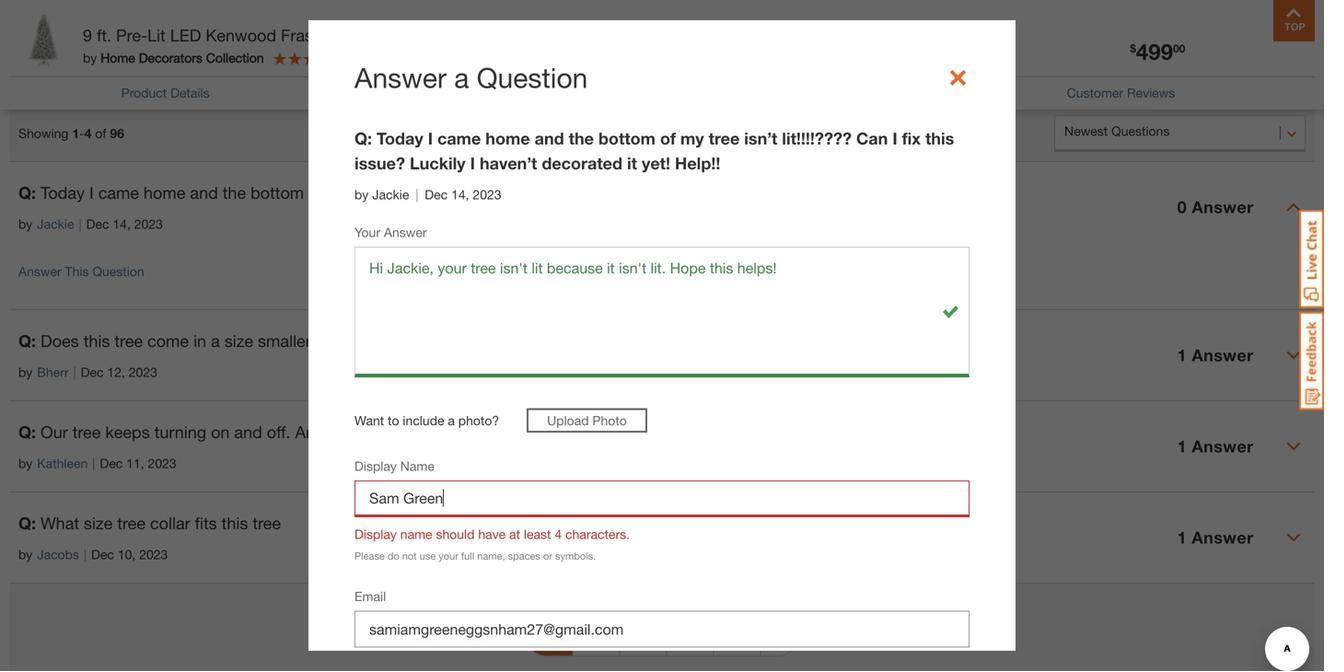 Task type: vqa. For each thing, say whether or not it's contained in the screenshot.
the topmost .
no



Task type: describe. For each thing, give the bounding box(es) containing it.
jackie inside questions element
[[37, 217, 74, 232]]

499
[[1137, 38, 1174, 64]]

ft.
[[97, 25, 111, 45]]

collar
[[150, 514, 190, 534]]

upload
[[547, 413, 589, 428]]

q: for q: does this tree come in a size smaller than 7.5ft?
[[18, 331, 36, 351]]

keeps
[[105, 423, 150, 442]]

jacobs button
[[37, 546, 79, 565]]

display for display name
[[355, 459, 397, 474]]

0 answer
[[1178, 197, 1254, 217]]

jackie button
[[37, 215, 74, 234]]

2023 inside answer a question main content
[[473, 187, 502, 202]]

on
[[211, 423, 230, 442]]

11,
[[126, 456, 144, 471]]

specifications
[[425, 85, 506, 100]]

please
[[355, 550, 385, 562]]

q: what size tree collar fits this tree
[[18, 514, 281, 534]]

jackie inside answer a question main content
[[372, 187, 409, 202]]

at
[[510, 527, 521, 542]]

our
[[41, 423, 68, 442]]

a left photo?
[[448, 413, 455, 428]]

by for what size tree collar fits this tree
[[18, 547, 33, 563]]

q: for q: our tree keeps turning on and off. any suggestions?
[[18, 423, 36, 442]]

came inside the today i came home and the bottom of my tree isn't lit!!!!???? can i fix this issue? luckily i haven't decorated it yet! help!!
[[438, 128, 481, 148]]

this inside the today i came home and the bottom of my tree isn't lit!!!!???? can i fix this issue? luckily i haven't decorated it yet! help!!
[[926, 128, 955, 148]]

it inside questions element
[[847, 183, 856, 203]]

artificial
[[396, 25, 455, 45]]

1 answer for than
[[1178, 346, 1254, 365]]

by for does this tree come in a size smaller than 7.5ft?
[[18, 365, 33, 380]]

do
[[388, 550, 400, 562]]

full
[[462, 550, 475, 562]]

lit!!!!???? inside questions element
[[423, 183, 490, 203]]

customer reviews
[[1067, 85, 1176, 100]]

home
[[101, 50, 135, 65]]

by for today i came home and the bottom of my tree isn't lit!!!!???? can i fix this issue? luckily i haven't decorated it yet! help!!
[[18, 217, 33, 232]]

q: does this tree come in a size smaller than 7.5ft?
[[18, 331, 395, 351]]

Search Questions & Answers text field
[[288, 46, 906, 83]]

in
[[194, 331, 206, 351]]

of inside the today i came home and the bottom of my tree isn't lit!!!!???? can i fix this issue? luckily i haven't decorated it yet! help!!
[[661, 128, 676, 148]]

showing 1 - 4 of 96
[[18, 126, 124, 141]]

fraser
[[281, 25, 328, 45]]

2 vertical spatial and
[[234, 423, 262, 442]]

1 for our tree keeps turning on and off. any suggestions?
[[1178, 437, 1188, 457]]

kenwood
[[206, 25, 276, 45]]

q: today i came home and the bottom of my tree isn't lit!!!!???? can i fix this issue? luckily i haven't decorated it yet! help!!
[[18, 183, 935, 203]]

| inside answer a question main content
[[416, 187, 419, 202]]

| for collar
[[84, 547, 87, 563]]

off.
[[267, 423, 291, 442]]

decorators
[[139, 50, 203, 65]]

want to include a photo?
[[355, 413, 500, 428]]

led
[[170, 25, 201, 45]]

1 answer for suggestions?
[[1178, 437, 1254, 457]]

haven't inside the today i came home and the bottom of my tree isn't lit!!!!???? can i fix this issue? luckily i haven't decorated it yet! help!!
[[480, 153, 537, 173]]

spaces
[[508, 550, 541, 562]]

q: our tree keeps turning on and off. any suggestions?
[[18, 423, 427, 442]]

top button
[[1274, 0, 1316, 41]]

can inside the today i came home and the bottom of my tree isn't lit!!!!???? can i fix this issue? luckily i haven't decorated it yet! help!!
[[857, 128, 888, 148]]

by home decorators collection
[[83, 50, 264, 65]]

fits
[[195, 514, 217, 534]]

photo?
[[459, 413, 500, 428]]

2023 for of
[[134, 217, 163, 232]]

can inside questions element
[[494, 183, 524, 203]]

questions element
[[9, 161, 1316, 584]]

14, inside questions element
[[113, 217, 131, 232]]

turning
[[155, 423, 206, 442]]

| for turning
[[92, 456, 95, 471]]

2023 for any
[[148, 456, 177, 471]]

feedback link image
[[1300, 311, 1325, 411]]

come
[[147, 331, 189, 351]]

kathleen button
[[37, 454, 88, 474]]

least
[[524, 527, 551, 542]]

$
[[1131, 42, 1137, 55]]

the inside questions element
[[223, 183, 246, 203]]

kathleen
[[37, 456, 88, 471]]

today i came home and the bottom of my tree isn't lit!!!!???? can i fix this issue? luckily i haven't decorated it yet! help!!
[[355, 128, 955, 173]]

12,
[[107, 365, 125, 380]]

my inside questions element
[[328, 183, 350, 203]]

answer a question main content
[[0, 0, 1325, 672]]

ask a question button
[[1055, 46, 1306, 83]]

smaller
[[258, 331, 311, 351]]

name
[[401, 459, 435, 474]]

should
[[436, 527, 475, 542]]

bherr
[[37, 365, 69, 380]]

christmas
[[459, 25, 535, 45]]

customer
[[1067, 85, 1124, 100]]

today inside questions element
[[41, 183, 85, 203]]

any
[[295, 423, 324, 442]]

7.5ft?
[[353, 331, 395, 351]]

bherr button
[[37, 363, 69, 383]]

display name should have at least 4 characters.
[[355, 527, 630, 542]]

by bherr | dec 12, 2023
[[18, 365, 157, 380]]

my inside the today i came home and the bottom of my tree isn't lit!!!!???? can i fix this issue? luckily i haven't decorated it yet! help!!
[[681, 128, 704, 148]]

isn't inside the today i came home and the bottom of my tree isn't lit!!!!???? can i fix this issue? luckily i haven't decorated it yet! help!!
[[745, 128, 778, 148]]

name
[[401, 527, 433, 542]]

flocked
[[332, 25, 391, 45]]

a down the christmas
[[454, 61, 469, 94]]

0 horizontal spatial size
[[84, 514, 113, 534]]

collection
[[206, 50, 264, 65]]

1 for does this tree come in a size smaller than 7.5ft?
[[1178, 346, 1188, 365]]

please do not use your full name, spaces or symbols.
[[355, 550, 596, 562]]

luckily inside the today i came home and the bottom of my tree isn't lit!!!!???? can i fix this issue? luckily i haven't decorated it yet! help!!
[[410, 153, 466, 173]]

0
[[1178, 197, 1188, 217]]

product details
[[121, 85, 210, 100]]

answer this question link
[[18, 264, 144, 279]]

want
[[355, 413, 384, 428]]

display name
[[355, 459, 435, 474]]

1 horizontal spatial 96
[[110, 126, 124, 141]]

not
[[402, 550, 417, 562]]

00
[[1174, 42, 1186, 55]]

Type your answer here text field
[[355, 247, 970, 378]]

photo
[[593, 413, 627, 428]]

name,
[[477, 550, 505, 562]]

this
[[65, 264, 89, 279]]

1 horizontal spatial size
[[225, 331, 253, 351]]

dec for collar
[[91, 547, 114, 563]]

2
[[592, 626, 601, 646]]

isn't inside questions element
[[388, 183, 418, 203]]

this right fits
[[222, 514, 248, 534]]



Task type: locate. For each thing, give the bounding box(es) containing it.
96 questions
[[18, 43, 139, 83]]

q: for q: what size tree collar fits this tree
[[18, 514, 36, 534]]

1 vertical spatial decorated
[[767, 183, 842, 203]]

suggestions?
[[328, 423, 427, 442]]

1 horizontal spatial decorated
[[767, 183, 842, 203]]

isn't
[[745, 128, 778, 148], [388, 183, 418, 203]]

| for come
[[73, 365, 76, 380]]

1 vertical spatial by jackie | dec 14, 2023
[[18, 217, 163, 232]]

| right jacobs
[[84, 547, 87, 563]]

0 horizontal spatial decorated
[[542, 153, 623, 173]]

2023 for smaller
[[129, 365, 157, 380]]

issue? inside the today i came home and the bottom of my tree isn't lit!!!!???? can i fix this issue? luckily i haven't decorated it yet! help!!
[[355, 153, 405, 173]]

display for display name should have at least 4 characters.
[[355, 527, 397, 542]]

by left jacobs
[[18, 547, 33, 563]]

9 ft. pre-lit led kenwood fraser flocked artificial christmas tree
[[83, 25, 570, 45]]

14,
[[452, 187, 469, 202], [113, 217, 131, 232]]

by jackie | dec 14, 2023 up the your answer
[[355, 187, 502, 202]]

use
[[420, 550, 436, 562]]

size right in
[[225, 331, 253, 351]]

1 horizontal spatial today
[[377, 128, 424, 148]]

2 horizontal spatial question
[[1169, 55, 1241, 74]]

question inside ask a question 'button'
[[1169, 55, 1241, 74]]

tree
[[539, 25, 570, 45]]

answer a question
[[355, 61, 588, 94]]

by jacobs | dec 10, 2023
[[18, 547, 168, 563]]

0 vertical spatial today
[[377, 128, 424, 148]]

1 vertical spatial isn't
[[388, 183, 418, 203]]

2 horizontal spatial and
[[535, 128, 564, 148]]

home
[[486, 128, 530, 148], [144, 183, 186, 203]]

1 vertical spatial today
[[41, 183, 85, 203]]

upload photo
[[547, 413, 627, 428]]

details
[[171, 85, 210, 100]]

1 vertical spatial 4
[[555, 527, 562, 542]]

question for ask a question
[[1169, 55, 1241, 74]]

came inside questions element
[[98, 183, 139, 203]]

2 vertical spatial 1 answer
[[1178, 528, 1254, 548]]

by left jackie button
[[18, 217, 33, 232]]

display down suggestions?
[[355, 459, 397, 474]]

home inside the today i came home and the bottom of my tree isn't lit!!!!???? can i fix this issue? luckily i haven't decorated it yet! help!!
[[486, 128, 530, 148]]

this up by bherr | dec 12, 2023
[[84, 331, 110, 351]]

0 horizontal spatial home
[[144, 183, 186, 203]]

1 vertical spatial can
[[494, 183, 524, 203]]

email
[[355, 589, 386, 604]]

1 horizontal spatial of
[[309, 183, 323, 203]]

0 horizontal spatial can
[[494, 183, 524, 203]]

question
[[1169, 55, 1241, 74], [477, 61, 588, 94], [92, 264, 144, 279]]

0 vertical spatial home
[[486, 128, 530, 148]]

1 vertical spatial bottom
[[251, 183, 304, 203]]

0 horizontal spatial 96
[[18, 43, 55, 83]]

live chat image
[[1300, 210, 1325, 309]]

your answer
[[355, 225, 427, 240]]

1 vertical spatial and
[[190, 183, 218, 203]]

1 vertical spatial it
[[847, 183, 856, 203]]

your
[[355, 225, 381, 240]]

0 horizontal spatial luckily
[[410, 153, 466, 173]]

1 vertical spatial jackie
[[37, 217, 74, 232]]

1 horizontal spatial the
[[569, 128, 594, 148]]

customer reviews button
[[1067, 83, 1176, 103], [1067, 83, 1176, 103]]

0 vertical spatial bottom
[[599, 128, 656, 148]]

lit!!!!???? inside the today i came home and the bottom of my tree isn't lit!!!!???? can i fix this issue? luckily i haven't decorated it yet! help!!
[[782, 128, 852, 148]]

lit
[[147, 25, 166, 45]]

4
[[84, 126, 92, 141], [555, 527, 562, 542]]

tree
[[709, 128, 740, 148], [355, 183, 383, 203], [115, 331, 143, 351], [73, 423, 101, 442], [117, 514, 146, 534], [253, 514, 281, 534]]

ask
[[1121, 55, 1151, 74]]

q: for q: today i came home and the bottom of my tree isn't lit!!!!???? can i fix this issue? luckily i haven't decorated it yet! help!!
[[18, 183, 36, 203]]

what
[[41, 514, 79, 534]]

1 vertical spatial display
[[355, 527, 397, 542]]

q: for q:
[[355, 128, 377, 148]]

0 vertical spatial my
[[681, 128, 704, 148]]

| right "kathleen"
[[92, 456, 95, 471]]

0 horizontal spatial the
[[223, 183, 246, 203]]

1 horizontal spatial jackie
[[372, 187, 409, 202]]

2 link
[[574, 617, 620, 656]]

0 horizontal spatial 4
[[84, 126, 92, 141]]

-
[[79, 126, 84, 141]]

14, inside answer a question main content
[[452, 187, 469, 202]]

today inside the today i came home and the bottom of my tree isn't lit!!!!???? can i fix this issue? luckily i haven't decorated it yet! help!!
[[377, 128, 424, 148]]

0 vertical spatial haven't
[[480, 153, 537, 173]]

0 vertical spatial size
[[225, 331, 253, 351]]

yet!
[[642, 153, 671, 173], [861, 183, 887, 203]]

1 for what size tree collar fits this tree
[[1178, 528, 1188, 548]]

1 vertical spatial yet!
[[861, 183, 887, 203]]

luckily up "q: today i came home and the bottom of my tree isn't lit!!!!???? can i fix this issue? luckily i haven't decorated it yet! help!!"
[[410, 153, 466, 173]]

0 horizontal spatial 14,
[[113, 217, 131, 232]]

1 horizontal spatial isn't
[[745, 128, 778, 148]]

bottom inside the today i came home and the bottom of my tree isn't lit!!!!???? can i fix this issue? luckily i haven't decorated it yet! help!!
[[599, 128, 656, 148]]

0 vertical spatial help!!
[[675, 153, 721, 173]]

1 horizontal spatial help!!
[[892, 183, 935, 203]]

1 vertical spatial size
[[84, 514, 113, 534]]

by kathleen | dec 11, 2023
[[18, 456, 177, 471]]

questions
[[65, 59, 139, 79]]

1 horizontal spatial 4
[[555, 527, 562, 542]]

tree inside the today i came home and the bottom of my tree isn't lit!!!!???? can i fix this issue? luckily i haven't decorated it yet! help!!
[[709, 128, 740, 148]]

0 horizontal spatial it
[[627, 153, 638, 173]]

a inside 'button'
[[1155, 55, 1165, 74]]

1 horizontal spatial home
[[486, 128, 530, 148]]

1 horizontal spatial lit!!!!????
[[782, 128, 852, 148]]

a right in
[[211, 331, 220, 351]]

of inside questions element
[[309, 183, 323, 203]]

by down 9
[[83, 50, 97, 65]]

jackie up the your answer
[[372, 187, 409, 202]]

by
[[83, 50, 97, 65], [355, 187, 369, 202], [18, 217, 33, 232], [18, 365, 33, 380], [18, 456, 33, 471], [18, 547, 33, 563]]

1 display from the top
[[355, 459, 397, 474]]

does
[[41, 331, 79, 351]]

dec left 12,
[[81, 365, 104, 380]]

haven't inside questions element
[[708, 183, 762, 203]]

dec inside answer a question main content
[[425, 187, 448, 202]]

dec for come
[[81, 365, 104, 380]]

1 vertical spatial haven't
[[708, 183, 762, 203]]

96 right -
[[110, 126, 124, 141]]

1 horizontal spatial came
[[438, 128, 481, 148]]

4 right least
[[555, 527, 562, 542]]

1 horizontal spatial fix
[[903, 128, 921, 148]]

it
[[627, 153, 638, 173], [847, 183, 856, 203]]

answer
[[355, 61, 447, 94], [1193, 197, 1254, 217], [384, 225, 427, 240], [18, 264, 61, 279], [1193, 346, 1254, 365], [1193, 437, 1254, 457], [1193, 528, 1254, 548]]

0 horizontal spatial help!!
[[675, 153, 721, 173]]

0 horizontal spatial issue?
[[355, 153, 405, 173]]

haven't
[[480, 153, 537, 173], [708, 183, 762, 203]]

question for answer this question
[[92, 264, 144, 279]]

dec left 11,
[[100, 456, 123, 471]]

by left "kathleen"
[[18, 456, 33, 471]]

dec left 10,
[[91, 547, 114, 563]]

dec up the your answer
[[425, 187, 448, 202]]

by left bherr
[[18, 365, 33, 380]]

yet! inside the today i came home and the bottom of my tree isn't lit!!!!???? can i fix this issue? luckily i haven't decorated it yet! help!!
[[642, 153, 671, 173]]

| right bherr
[[73, 365, 76, 380]]

symbols.
[[556, 550, 596, 562]]

showing
[[18, 126, 69, 141]]

0 vertical spatial fix
[[903, 128, 921, 148]]

0 vertical spatial and
[[535, 128, 564, 148]]

0 horizontal spatial fix
[[538, 183, 555, 203]]

0 horizontal spatial haven't
[[480, 153, 537, 173]]

1 horizontal spatial and
[[234, 423, 262, 442]]

0 vertical spatial can
[[857, 128, 888, 148]]

haven't down the today i came home and the bottom of my tree isn't lit!!!!???? can i fix this issue? luckily i haven't decorated it yet! help!!
[[708, 183, 762, 203]]

96 left 9
[[18, 43, 55, 83]]

and inside the today i came home and the bottom of my tree isn't lit!!!!???? can i fix this issue? luckily i haven't decorated it yet! help!!
[[535, 128, 564, 148]]

fix inside the today i came home and the bottom of my tree isn't lit!!!!???? can i fix this issue? luckily i haven't decorated it yet! help!!
[[903, 128, 921, 148]]

0 vertical spatial 1 answer
[[1178, 346, 1254, 365]]

specifications button
[[425, 83, 506, 103], [425, 83, 506, 103]]

0 horizontal spatial lit!!!!????
[[423, 183, 490, 203]]

than
[[316, 331, 348, 351]]

question inside questions element
[[92, 264, 144, 279]]

1 vertical spatial 14,
[[113, 217, 131, 232]]

a inside questions element
[[211, 331, 220, 351]]

reviews
[[1128, 85, 1176, 100]]

0 vertical spatial issue?
[[355, 153, 405, 173]]

1 horizontal spatial yet!
[[861, 183, 887, 203]]

1 vertical spatial 96
[[110, 126, 124, 141]]

4 right showing
[[84, 126, 92, 141]]

help!! inside questions element
[[892, 183, 935, 203]]

size up by jacobs | dec 10, 2023
[[84, 514, 113, 534]]

lit!!!!????
[[782, 128, 852, 148], [423, 183, 490, 203]]

jacobs
[[37, 547, 79, 563]]

this down close icon
[[926, 128, 955, 148]]

2 1 answer from the top
[[1178, 437, 1254, 457]]

bottom
[[599, 128, 656, 148], [251, 183, 304, 203]]

1 horizontal spatial my
[[681, 128, 704, 148]]

0 horizontal spatial by jackie | dec 14, 2023
[[18, 217, 163, 232]]

fix inside questions element
[[538, 183, 555, 203]]

by inside answer a question main content
[[355, 187, 369, 202]]

None text field
[[355, 481, 970, 518], [355, 611, 970, 648], [355, 481, 970, 518], [355, 611, 970, 648]]

by for our tree keeps turning on and off. any suggestions?
[[18, 456, 33, 471]]

can
[[857, 128, 888, 148], [494, 183, 524, 203]]

0 vertical spatial it
[[627, 153, 638, 173]]

it inside the today i came home and the bottom of my tree isn't lit!!!!???? can i fix this issue? luckily i haven't decorated it yet! help!!
[[627, 153, 638, 173]]

1 vertical spatial the
[[223, 183, 246, 203]]

luckily down the today i came home and the bottom of my tree isn't lit!!!!???? can i fix this issue? luckily i haven't decorated it yet! help!!
[[643, 183, 695, 203]]

1 vertical spatial came
[[98, 183, 139, 203]]

1 horizontal spatial question
[[477, 61, 588, 94]]

1 1 answer from the top
[[1178, 346, 1254, 365]]

0 horizontal spatial jackie
[[37, 217, 74, 232]]

display up please on the left bottom
[[355, 527, 397, 542]]

10,
[[118, 547, 136, 563]]

this
[[926, 128, 955, 148], [560, 183, 586, 203], [84, 331, 110, 351], [222, 514, 248, 534]]

0 vertical spatial 4
[[84, 126, 92, 141]]

0 horizontal spatial question
[[92, 264, 144, 279]]

2 navigation
[[526, 603, 799, 672]]

decorated
[[542, 153, 623, 173], [767, 183, 842, 203]]

1 horizontal spatial can
[[857, 128, 888, 148]]

yet! inside questions element
[[861, 183, 887, 203]]

0 vertical spatial 14,
[[452, 187, 469, 202]]

2 horizontal spatial of
[[661, 128, 676, 148]]

0 horizontal spatial came
[[98, 183, 139, 203]]

dec right jackie button
[[86, 217, 109, 232]]

your
[[439, 550, 459, 562]]

1 vertical spatial my
[[328, 183, 350, 203]]

0 horizontal spatial bottom
[[251, 183, 304, 203]]

help!! inside the today i came home and the bottom of my tree isn't lit!!!!???? can i fix this issue? luckily i haven't decorated it yet! help!!
[[675, 153, 721, 173]]

answer this question
[[18, 264, 144, 279]]

$ 499 00
[[1131, 38, 1186, 64]]

4 inside answer a question main content
[[555, 527, 562, 542]]

1 horizontal spatial haven't
[[708, 183, 762, 203]]

1 vertical spatial fix
[[538, 183, 555, 203]]

pre-
[[116, 25, 147, 45]]

1 vertical spatial luckily
[[643, 183, 695, 203]]

and
[[535, 128, 564, 148], [190, 183, 218, 203], [234, 423, 262, 442]]

by jackie | dec 14, 2023 inside questions element
[[18, 217, 163, 232]]

2 display from the top
[[355, 527, 397, 542]]

0 vertical spatial isn't
[[745, 128, 778, 148]]

have
[[478, 527, 506, 542]]

product details button
[[121, 83, 210, 103], [121, 83, 210, 103]]

dec for turning
[[100, 456, 123, 471]]

0 vertical spatial by jackie | dec 14, 2023
[[355, 187, 502, 202]]

by up 'your'
[[355, 187, 369, 202]]

1 vertical spatial issue?
[[591, 183, 638, 203]]

jackie up this
[[37, 217, 74, 232]]

characters.
[[566, 527, 630, 542]]

|
[[416, 187, 419, 202], [79, 217, 82, 232], [73, 365, 76, 380], [92, 456, 95, 471], [84, 547, 87, 563]]

0 vertical spatial luckily
[[410, 153, 466, 173]]

issue? up the your answer
[[355, 153, 405, 173]]

1 vertical spatial 1 answer
[[1178, 437, 1254, 457]]

decorated inside the today i came home and the bottom of my tree isn't lit!!!!???? can i fix this issue? luckily i haven't decorated it yet! help!!
[[542, 153, 623, 173]]

the inside the today i came home and the bottom of my tree isn't lit!!!!???? can i fix this issue? luckily i haven't decorated it yet! help!!
[[569, 128, 594, 148]]

q: inside answer a question main content
[[355, 128, 377, 148]]

close image
[[947, 66, 970, 89]]

include
[[403, 413, 445, 428]]

luckily inside questions element
[[643, 183, 695, 203]]

came down specifications
[[438, 128, 481, 148]]

0 horizontal spatial and
[[190, 183, 218, 203]]

3 1 answer from the top
[[1178, 528, 1254, 548]]

by jackie | dec 14, 2023 up answer this question
[[18, 217, 163, 232]]

size
[[225, 331, 253, 351], [84, 514, 113, 534]]

issue? inside questions element
[[591, 183, 638, 203]]

1 horizontal spatial it
[[847, 183, 856, 203]]

0 vertical spatial jackie
[[372, 187, 409, 202]]

0 horizontal spatial of
[[95, 126, 106, 141]]

0 horizontal spatial today
[[41, 183, 85, 203]]

1 horizontal spatial luckily
[[643, 183, 695, 203]]

9
[[83, 25, 92, 45]]

luckily
[[410, 153, 466, 173], [643, 183, 695, 203]]

or
[[544, 550, 553, 562]]

came down showing 1 - 4 of 96
[[98, 183, 139, 203]]

by jackie | dec 14, 2023 inside answer a question main content
[[355, 187, 502, 202]]

ask a question
[[1121, 55, 1241, 74]]

decorated inside questions element
[[767, 183, 842, 203]]

this down the today i came home and the bottom of my tree isn't lit!!!!???? can i fix this issue? luckily i haven't decorated it yet! help!!
[[560, 183, 586, 203]]

haven't up "q: today i came home and the bottom of my tree isn't lit!!!!???? can i fix this issue? luckily i haven't decorated it yet! help!!"
[[480, 153, 537, 173]]

product image image
[[14, 9, 74, 69]]

0 horizontal spatial isn't
[[388, 183, 418, 203]]

0 horizontal spatial yet!
[[642, 153, 671, 173]]

today
[[377, 128, 424, 148], [41, 183, 85, 203]]

1 vertical spatial home
[[144, 183, 186, 203]]

a
[[1155, 55, 1165, 74], [454, 61, 469, 94], [211, 331, 220, 351], [448, 413, 455, 428]]

my
[[681, 128, 704, 148], [328, 183, 350, 203]]

dec for home
[[86, 217, 109, 232]]

help!!
[[675, 153, 721, 173], [892, 183, 935, 203]]

question inside answer a question main content
[[477, 61, 588, 94]]

| for home
[[79, 217, 82, 232]]

question for answer a question
[[477, 61, 588, 94]]

issue? down the today i came home and the bottom of my tree isn't lit!!!!???? can i fix this issue? luckily i haven't decorated it yet! help!!
[[591, 183, 638, 203]]

bottom inside questions element
[[251, 183, 304, 203]]

a right ask
[[1155, 55, 1165, 74]]

home inside questions element
[[144, 183, 186, 203]]

1 horizontal spatial issue?
[[591, 183, 638, 203]]

product
[[121, 85, 167, 100]]

0 vertical spatial yet!
[[642, 153, 671, 173]]

0 vertical spatial display
[[355, 459, 397, 474]]

0 vertical spatial the
[[569, 128, 594, 148]]

q:
[[355, 128, 377, 148], [18, 183, 36, 203], [18, 331, 36, 351], [18, 423, 36, 442], [18, 514, 36, 534]]

| up the your answer
[[416, 187, 419, 202]]

| right jackie button
[[79, 217, 82, 232]]

0 vertical spatial 96
[[18, 43, 55, 83]]



